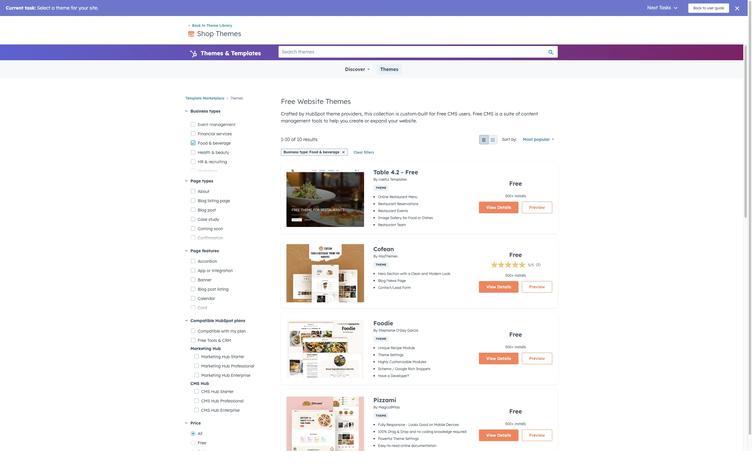 Task type: describe. For each thing, give the bounding box(es) containing it.
themes
[[216, 29, 241, 38]]

shop themes
[[197, 29, 241, 38]]

theme
[[207, 23, 219, 28]]

to
[[202, 23, 206, 28]]

back
[[192, 23, 201, 28]]

back to theme library
[[192, 23, 232, 28]]



Task type: vqa. For each thing, say whether or not it's contained in the screenshot.
reply to the top
no



Task type: locate. For each thing, give the bounding box(es) containing it.
shop
[[197, 29, 214, 38]]

library
[[220, 23, 232, 28]]

back to theme library link
[[188, 23, 232, 28]]



